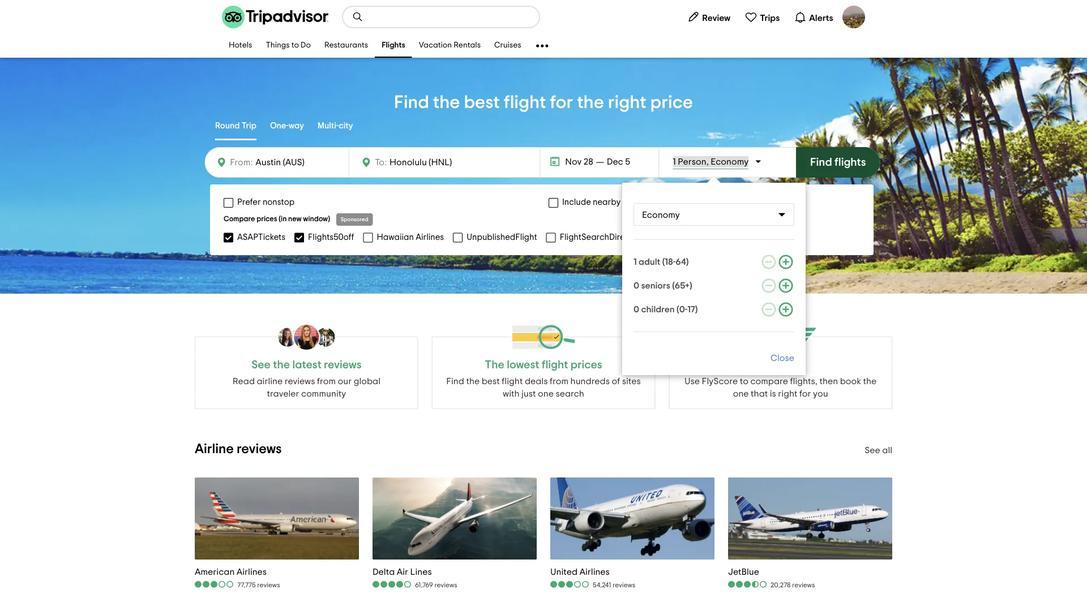 Task type: vqa. For each thing, say whether or not it's contained in the screenshot.
Search 'icon'
yes



Task type: describe. For each thing, give the bounding box(es) containing it.
search image
[[352, 11, 364, 23]]

flight prices
[[542, 360, 602, 371]]

see all link
[[865, 446, 892, 455]]

the for find the best flight for the right price
[[433, 93, 460, 112]]

see all
[[865, 446, 892, 455]]

use
[[685, 377, 700, 386]]

vacation rentals link
[[412, 34, 488, 58]]

reviews for airline reviews
[[237, 443, 282, 456]]

deals
[[525, 377, 548, 386]]

see for see the latest reviews
[[251, 360, 271, 371]]

(18-
[[662, 258, 676, 267]]

flights
[[835, 157, 866, 168]]

find for find flights
[[810, 157, 832, 168]]

hawaiian
[[377, 233, 414, 241]]

do
[[301, 42, 311, 50]]

vacation
[[419, 42, 452, 50]]

multi-city link
[[318, 113, 353, 140]]

book
[[840, 377, 861, 386]]

reviews for 20,278 reviews
[[792, 582, 815, 589]]

our
[[338, 377, 352, 386]]

61,769 reviews link
[[373, 581, 457, 590]]

airlines for united airlines
[[580, 568, 610, 577]]

one
[[733, 390, 749, 399]]

nearby
[[593, 198, 621, 207]]

lowest
[[507, 360, 539, 371]]

select all
[[651, 233, 688, 242]]

one-way link
[[270, 113, 304, 140]]

,
[[706, 157, 709, 166]]

20,278
[[771, 582, 791, 589]]

flights,
[[790, 377, 818, 386]]

nonstop
[[263, 198, 295, 207]]

reviews for 77,775 reviews
[[257, 582, 280, 589]]

asaptickets
[[237, 233, 285, 241]]

from inside "read airline reviews from our global traveler community"
[[317, 377, 336, 386]]

0 vertical spatial right
[[608, 93, 646, 112]]

0 vertical spatial to
[[291, 42, 299, 50]]

united airlines
[[550, 568, 610, 577]]

delta
[[373, 568, 395, 577]]

person
[[678, 157, 706, 166]]

tickets
[[872, 19, 892, 25]]

flight for for
[[504, 93, 546, 112]]

0 for 0 children (0-17)
[[634, 305, 639, 314]]

for you
[[799, 390, 828, 399]]

nov
[[565, 157, 582, 166]]

lines
[[410, 568, 432, 577]]

window)
[[303, 215, 330, 223]]

close
[[771, 354, 794, 363]]

5
[[625, 157, 630, 166]]

0 for 0 seniors (65+)
[[634, 281, 639, 290]]

nov 28
[[565, 157, 593, 166]]

adult
[[639, 258, 660, 267]]

trips link
[[740, 6, 785, 28]]

64)
[[676, 258, 689, 267]]

round
[[215, 122, 240, 130]]

vacation rentals
[[419, 42, 481, 50]]

for
[[550, 93, 573, 112]]

airlines for hawaiian airlines
[[416, 233, 444, 241]]

one-way
[[270, 122, 304, 130]]

traveler community
[[267, 390, 346, 399]]

77,775
[[237, 582, 256, 589]]

best for for
[[464, 93, 500, 112]]

airlines for american airlines
[[237, 568, 267, 577]]

cheap
[[809, 19, 828, 25]]

1 horizontal spatial flyscore
[[758, 360, 803, 371]]

from inside "find the best flight deals from hundreds of sites with just one search"
[[550, 377, 569, 386]]

0 seniors (65+)
[[634, 281, 692, 290]]

1 adult (18-64)
[[634, 258, 689, 267]]

cruises link
[[488, 34, 528, 58]]

77,775 reviews
[[237, 582, 280, 589]]

use flyscore to compare flights, then book the one that is right for you
[[685, 377, 877, 399]]

right inside use flyscore to compare flights, then book the one that is right for you
[[778, 390, 798, 399]]

restaurants
[[324, 42, 368, 50]]

review
[[702, 13, 731, 22]]

the for see the latest reviews
[[273, 360, 290, 371]]

compare
[[224, 215, 255, 223]]

the for find the best flight deals from hundreds of sites with just one search
[[466, 377, 480, 386]]

restaurants link
[[318, 34, 375, 58]]

28
[[584, 157, 593, 166]]

all for select all
[[678, 233, 688, 242]]

3 of 5 bubbles image for american
[[195, 581, 234, 589]]

that
[[751, 390, 768, 399]]

flight for deals
[[502, 377, 523, 386]]

flyscore inside use flyscore to compare flights, then book the one that is right for you
[[702, 377, 738, 386]]

american airlines
[[195, 568, 267, 577]]

american airlines link
[[195, 567, 280, 578]]

airline reviews
[[195, 443, 282, 456]]

compare prices (in new window)
[[224, 215, 330, 223]]

tripadvisor image
[[222, 6, 328, 28]]

jetblue
[[728, 568, 759, 577]]

4 of 5 bubbles image
[[373, 581, 412, 589]]

things to do link
[[259, 34, 318, 58]]

0 horizontal spatial flights
[[382, 42, 405, 50]]

(65+)
[[672, 281, 692, 290]]

20,278 reviews link
[[728, 581, 815, 590]]

latest
[[292, 360, 322, 371]]

multi-city
[[318, 122, 353, 130]]



Task type: locate. For each thing, give the bounding box(es) containing it.
read
[[233, 377, 255, 386]]

1 horizontal spatial flights
[[830, 19, 849, 25]]

hotels link
[[222, 34, 259, 58]]

0 horizontal spatial to
[[291, 42, 299, 50]]

unpublishedflight
[[467, 233, 537, 241]]

the inside "find the best flight deals from hundreds of sites with just one search"
[[466, 377, 480, 386]]

3 of 5 bubbles image inside 77,775 reviews link
[[195, 581, 234, 589]]

1 3 of 5 bubbles image from the left
[[195, 581, 234, 589]]

trip
[[242, 122, 256, 130]]

review link
[[682, 6, 735, 28]]

3 of 5 bubbles image down united
[[550, 581, 590, 589]]

airlines right hawaiian
[[416, 233, 444, 241]]

(0-
[[677, 305, 687, 314]]

find the best flight for the right price
[[394, 93, 693, 112]]

0 horizontal spatial 3 of 5 bubbles image
[[195, 581, 234, 589]]

way
[[289, 122, 304, 130]]

1 vertical spatial flight
[[502, 377, 523, 386]]

2 horizontal spatial airlines
[[580, 568, 610, 577]]

(in
[[279, 215, 287, 223]]

flights link
[[375, 34, 412, 58]]

reviews for 54,241 reviews
[[613, 582, 635, 589]]

airlines
[[416, 233, 444, 241], [237, 568, 267, 577], [580, 568, 610, 577]]

1 for 1 adult (18-64)
[[634, 258, 637, 267]]

0
[[634, 281, 639, 290], [634, 305, 639, 314]]

just
[[521, 390, 536, 399]]

alerts
[[809, 13, 833, 22]]

1 left adult
[[634, 258, 637, 267]]

to up one
[[740, 377, 748, 386]]

20,278 reviews
[[771, 582, 815, 589]]

0 vertical spatial economy
[[711, 157, 749, 166]]

1 vertical spatial flights
[[382, 42, 405, 50]]

1 horizontal spatial find
[[446, 377, 464, 386]]

round trip
[[215, 122, 256, 130]]

0 left children
[[634, 305, 639, 314]]

0 horizontal spatial right
[[608, 93, 646, 112]]

see
[[251, 360, 271, 371], [865, 446, 880, 455]]

0 horizontal spatial from
[[317, 377, 336, 386]]

find inside button
[[810, 157, 832, 168]]

0 horizontal spatial see
[[251, 360, 271, 371]]

2 vertical spatial find
[[446, 377, 464, 386]]

right
[[608, 93, 646, 112], [778, 390, 798, 399]]

from left our
[[317, 377, 336, 386]]

the
[[485, 360, 504, 371]]

flights left vacation
[[382, 42, 405, 50]]

all
[[678, 233, 688, 242], [882, 446, 892, 455]]

1 for 1 person , economy
[[673, 157, 676, 166]]

To where? text field
[[387, 155, 486, 170]]

all for see all
[[882, 446, 892, 455]]

from up one search
[[550, 377, 569, 386]]

prefer nonstop
[[237, 198, 295, 207]]

1 horizontal spatial right
[[778, 390, 798, 399]]

-
[[850, 19, 852, 25]]

delta air lines link
[[373, 567, 457, 578]]

delta air lines
[[373, 568, 432, 577]]

with
[[503, 390, 520, 399]]

1 vertical spatial economy
[[642, 211, 680, 220]]

54,241 reviews
[[593, 582, 635, 589]]

flight inside "find the best flight deals from hundreds of sites with just one search"
[[502, 377, 523, 386]]

flightsearchdirect
[[560, 233, 633, 241]]

0 vertical spatial best
[[464, 93, 500, 112]]

include nearby airports
[[562, 198, 654, 207]]

3 of 5 bubbles image for united
[[550, 581, 590, 589]]

best inside "find the best flight deals from hundreds of sites with just one search"
[[482, 377, 500, 386]]

1 vertical spatial right
[[778, 390, 798, 399]]

54,241
[[593, 582, 611, 589]]

1 horizontal spatial 3 of 5 bubbles image
[[550, 581, 590, 589]]

2 horizontal spatial find
[[810, 157, 832, 168]]

global
[[354, 377, 380, 386]]

hotels
[[229, 42, 252, 50]]

1 vertical spatial best
[[482, 377, 500, 386]]

the inside use flyscore to compare flights, then book the one that is right for you
[[863, 377, 877, 386]]

1 horizontal spatial to
[[740, 377, 748, 386]]

1 horizontal spatial airline
[[853, 19, 871, 25]]

read airline reviews from our global traveler community
[[233, 377, 380, 399]]

reviews for 61,769 reviews
[[435, 582, 457, 589]]

right left the price
[[608, 93, 646, 112]]

flyscore
[[758, 360, 803, 371], [702, 377, 738, 386]]

1 vertical spatial to
[[740, 377, 748, 386]]

0 horizontal spatial airlines
[[237, 568, 267, 577]]

find for find the best flight for the right price
[[394, 93, 429, 112]]

0 vertical spatial flyscore
[[758, 360, 803, 371]]

to inside use flyscore to compare flights, then book the one that is right for you
[[740, 377, 748, 386]]

1 vertical spatial 0
[[634, 305, 639, 314]]

cheap flights - airline tickets
[[809, 19, 892, 25]]

sites
[[622, 377, 641, 386]]

0 left "seniors"
[[634, 281, 639, 290]]

to
[[291, 42, 299, 50], [740, 377, 748, 386]]

2 3 of 5 bubbles image from the left
[[550, 581, 590, 589]]

airlines up 77,775
[[237, 568, 267, 577]]

1 vertical spatial flyscore
[[702, 377, 738, 386]]

1 vertical spatial all
[[882, 446, 892, 455]]

1
[[673, 157, 676, 166], [634, 258, 637, 267]]

None search field
[[343, 7, 539, 27]]

1 horizontal spatial airlines
[[416, 233, 444, 241]]

0 horizontal spatial all
[[678, 233, 688, 242]]

reviews inside "read airline reviews from our global traveler community"
[[285, 377, 315, 386]]

airports
[[623, 198, 654, 207]]

see the latest reviews
[[251, 360, 362, 371]]

find flights button
[[796, 147, 880, 178]]

price
[[650, 93, 693, 112]]

3 of 5 bubbles image inside 54,241 reviews link
[[550, 581, 590, 589]]

flyscore up one
[[702, 377, 738, 386]]

1 vertical spatial 1
[[634, 258, 637, 267]]

right right 'is' on the right of the page
[[778, 390, 798, 399]]

hundreds
[[571, 377, 610, 386]]

0 horizontal spatial find
[[394, 93, 429, 112]]

0 horizontal spatial airline
[[195, 443, 234, 456]]

0 children (0-17)
[[634, 305, 698, 314]]

reviews
[[324, 360, 362, 371], [285, 377, 315, 386], [237, 443, 282, 456], [435, 582, 457, 589], [257, 582, 280, 589], [613, 582, 635, 589], [792, 582, 815, 589]]

1 0 from the top
[[634, 281, 639, 290]]

3 of 5 bubbles image
[[195, 581, 234, 589], [550, 581, 590, 589]]

2 from from the left
[[550, 377, 569, 386]]

jetblue link
[[728, 567, 815, 578]]

prices
[[257, 215, 277, 223]]

find for find the best flight deals from hundreds of sites with just one search
[[446, 377, 464, 386]]

0 vertical spatial 1
[[673, 157, 676, 166]]

alerts link
[[789, 6, 838, 28]]

trips
[[760, 13, 780, 22]]

seniors
[[641, 281, 670, 290]]

1 vertical spatial airline
[[195, 443, 234, 456]]

1 left person
[[673, 157, 676, 166]]

3.5 of 5 bubbles image
[[728, 581, 768, 589]]

2 0 from the top
[[634, 305, 639, 314]]

1 horizontal spatial see
[[865, 446, 880, 455]]

american
[[195, 568, 235, 577]]

61,769
[[415, 582, 433, 589]]

things
[[266, 42, 290, 50]]

0 vertical spatial find
[[394, 93, 429, 112]]

1 vertical spatial find
[[810, 157, 832, 168]]

0 horizontal spatial flyscore
[[702, 377, 738, 386]]

1 horizontal spatial economy
[[711, 157, 749, 166]]

1 horizontal spatial 1
[[673, 157, 676, 166]]

61,769 reviews
[[415, 582, 457, 589]]

economy
[[711, 157, 749, 166], [642, 211, 680, 220]]

profile picture image
[[843, 6, 865, 28]]

one-
[[270, 122, 289, 130]]

0 horizontal spatial 1
[[634, 258, 637, 267]]

best for deals
[[482, 377, 500, 386]]

the lowest flight prices
[[485, 360, 602, 371]]

to:
[[375, 158, 387, 167]]

then
[[820, 377, 838, 386]]

1 horizontal spatial all
[[882, 446, 892, 455]]

flights left -
[[830, 19, 849, 25]]

flights
[[830, 19, 849, 25], [382, 42, 405, 50]]

united airlines link
[[550, 567, 635, 578]]

flyscore up compare
[[758, 360, 803, 371]]

economy up select
[[642, 211, 680, 220]]

rentals
[[454, 42, 481, 50]]

hawaiian airlines
[[377, 233, 444, 241]]

From where? text field
[[253, 155, 342, 170]]

economy right ,
[[711, 157, 749, 166]]

flight left for
[[504, 93, 546, 112]]

1 vertical spatial see
[[865, 446, 880, 455]]

0 vertical spatial flight
[[504, 93, 546, 112]]

one search
[[538, 390, 584, 399]]

include
[[562, 198, 591, 207]]

select
[[651, 233, 677, 242]]

to left do
[[291, 42, 299, 50]]

united
[[550, 568, 578, 577]]

airline
[[257, 377, 283, 386]]

see for see all
[[865, 446, 880, 455]]

find inside "find the best flight deals from hundreds of sites with just one search"
[[446, 377, 464, 386]]

airlines up 54,241 reviews link
[[580, 568, 610, 577]]

from
[[317, 377, 336, 386], [550, 377, 569, 386]]

flight up with
[[502, 377, 523, 386]]

0 horizontal spatial economy
[[642, 211, 680, 220]]

1 from from the left
[[317, 377, 336, 386]]

dec 5
[[607, 157, 630, 166]]

0 vertical spatial 0
[[634, 281, 639, 290]]

0 vertical spatial flights
[[830, 19, 849, 25]]

0 vertical spatial airline
[[853, 19, 871, 25]]

0 vertical spatial all
[[678, 233, 688, 242]]

1 horizontal spatial from
[[550, 377, 569, 386]]

flights50off
[[308, 233, 354, 241]]

0 vertical spatial see
[[251, 360, 271, 371]]

city
[[339, 122, 353, 130]]

3 of 5 bubbles image down american
[[195, 581, 234, 589]]

compare
[[750, 377, 788, 386]]



